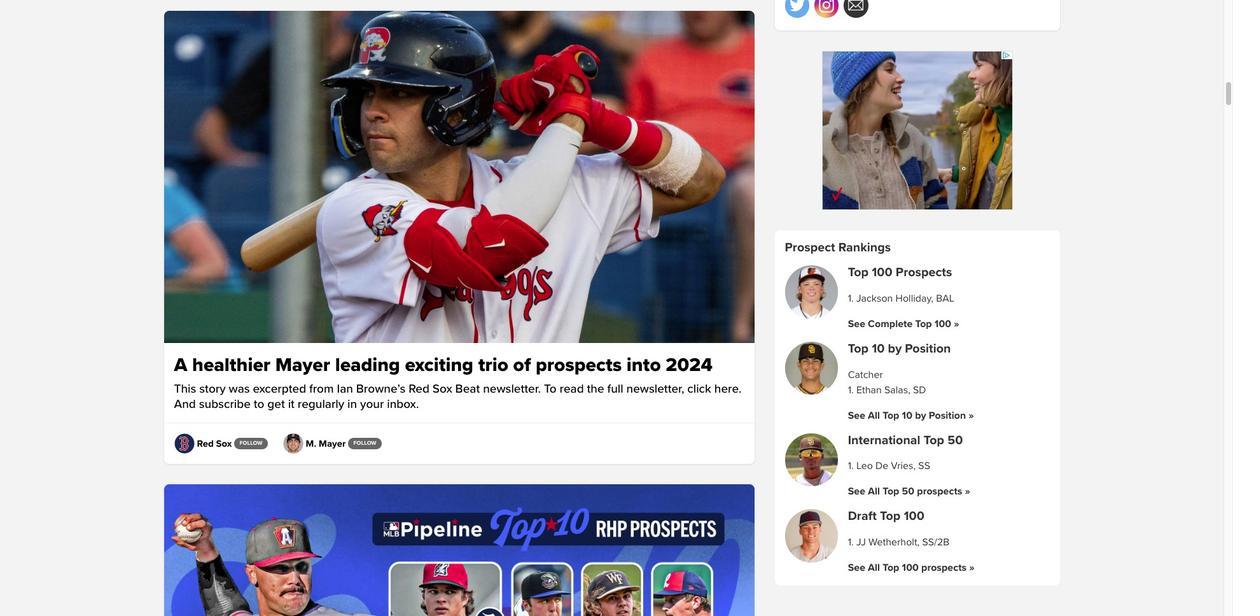 Task type: locate. For each thing, give the bounding box(es) containing it.
0 horizontal spatial sox
[[216, 438, 232, 449]]

top up wetherholt,
[[880, 509, 901, 524]]

prospects down "ss"
[[917, 486, 963, 498]]

mayer
[[275, 353, 330, 377], [319, 438, 346, 449]]

1.
[[848, 292, 854, 305], [848, 384, 854, 397], [848, 460, 854, 473], [848, 536, 854, 549]]

see down jj
[[848, 562, 866, 574]]

1 vertical spatial by
[[915, 409, 927, 422]]

follow right "red sox"
[[240, 440, 263, 447]]

ian
[[337, 382, 353, 397]]

1. jj wetherholt, ss/2b
[[848, 536, 950, 549]]

1 horizontal spatial sox
[[433, 382, 452, 397]]

100 down 'see all top 50 prospects »' at the bottom
[[904, 509, 925, 524]]

red
[[409, 382, 430, 397], [197, 438, 214, 449]]

1 vertical spatial 50
[[902, 486, 915, 498]]

top up "ss"
[[924, 433, 945, 448]]

prospects for draft top 100
[[922, 562, 967, 574]]

here are the top 10 rhp prospects for 2024 image
[[164, 485, 755, 616]]

0 horizontal spatial by
[[888, 341, 902, 357]]

0 vertical spatial sox
[[433, 382, 452, 397]]

jj
[[857, 536, 866, 549]]

1. left jj
[[848, 536, 854, 549]]

1 horizontal spatial by
[[915, 409, 927, 422]]

0 vertical spatial 50
[[948, 433, 963, 448]]

1 horizontal spatial red
[[409, 382, 430, 397]]

top down rankings
[[848, 265, 869, 280]]

see
[[848, 318, 866, 331], [848, 409, 866, 422], [848, 486, 866, 498], [848, 562, 866, 574]]

1 follow from the left
[[240, 440, 263, 447]]

1 see from the top
[[848, 318, 866, 331]]

a healthier mayer leading exciting trio of prospects into 2024 link
[[174, 353, 744, 377]]

1. leo de vries, ss
[[848, 460, 931, 473]]

was
[[229, 382, 250, 397]]

email image
[[849, 0, 864, 13]]

sox
[[433, 382, 452, 397], [216, 438, 232, 449]]

see all top 50 prospects »
[[848, 486, 971, 498]]

prospects up read
[[536, 353, 622, 377]]

your
[[360, 397, 384, 412]]

all down wetherholt,
[[868, 562, 880, 574]]

salas,
[[885, 384, 911, 397]]

all down ethan
[[868, 409, 880, 422]]

prospects down ss/2b
[[922, 562, 967, 574]]

0 vertical spatial 10
[[872, 341, 885, 357]]

sox inside the a healthier mayer leading exciting trio of prospects into 2024 this story was excerpted from ian browne's red sox beat newsletter. to read the full newsletter, click here. and subscribe to get it regularly in your inbox.
[[433, 382, 452, 397]]

see for top 10 by position
[[848, 409, 866, 422]]

leading
[[335, 353, 400, 377]]

0 vertical spatial by
[[888, 341, 902, 357]]

1. left jackson
[[848, 292, 854, 305]]

3 see from the top
[[848, 486, 866, 498]]

1 vertical spatial red
[[197, 438, 214, 449]]

prospect
[[785, 240, 836, 255]]

follow
[[240, 440, 263, 447], [354, 440, 377, 447]]

10
[[872, 341, 885, 357], [902, 409, 913, 422]]

see down ethan
[[848, 409, 866, 422]]

»
[[954, 318, 960, 331], [969, 409, 974, 422], [965, 486, 971, 498], [970, 562, 975, 574]]

1 horizontal spatial follow
[[354, 440, 377, 447]]

10 down 'complete'
[[872, 341, 885, 357]]

1 vertical spatial all
[[868, 486, 880, 498]]

prospects
[[896, 265, 953, 280]]

1. for top 100 prospects
[[848, 292, 854, 305]]

100 down bal
[[935, 318, 952, 331]]

to
[[254, 397, 264, 412]]

1 follow button from the left
[[235, 438, 268, 450]]

sox down subscribe
[[216, 438, 232, 449]]

follow button
[[235, 438, 268, 450], [348, 438, 382, 450]]

0 horizontal spatial red
[[197, 438, 214, 449]]

of
[[513, 353, 531, 377]]

browne's
[[356, 382, 406, 397]]

prospect rankings
[[785, 240, 891, 255]]

top
[[848, 265, 869, 280], [916, 318, 932, 331], [848, 341, 869, 357], [883, 409, 900, 422], [924, 433, 945, 448], [883, 486, 900, 498], [880, 509, 901, 524], [883, 562, 900, 574]]

complete
[[868, 318, 913, 331]]

position
[[905, 341, 951, 357], [929, 409, 966, 422]]

see for draft top 100
[[848, 562, 866, 574]]

see all top 10 by position » link
[[848, 409, 974, 422]]

subscribe
[[199, 397, 251, 412]]

the
[[587, 382, 605, 397]]

see down jackson
[[848, 318, 866, 331]]

1. for international top 50
[[848, 460, 854, 473]]

all for draft
[[868, 562, 880, 574]]

0 horizontal spatial 50
[[902, 486, 915, 498]]

position up 'international top 50'
[[929, 409, 966, 422]]

top down holliday,
[[916, 318, 932, 331]]

1. left ethan
[[848, 384, 854, 397]]

1 vertical spatial sox
[[216, 438, 232, 449]]

1 all from the top
[[868, 409, 880, 422]]

50 down vries,
[[902, 486, 915, 498]]

see up draft
[[848, 486, 866, 498]]

all down de
[[868, 486, 880, 498]]

by down 'complete'
[[888, 341, 902, 357]]

0 horizontal spatial follow
[[240, 440, 263, 447]]

by down sd
[[915, 409, 927, 422]]

1. left leo
[[848, 460, 854, 473]]

0 vertical spatial mayer
[[275, 353, 330, 377]]

all
[[868, 409, 880, 422], [868, 486, 880, 498], [868, 562, 880, 574]]

top down wetherholt,
[[883, 562, 900, 574]]

instagram image
[[819, 0, 835, 13]]

0 horizontal spatial follow button
[[235, 438, 268, 450]]

newsletter,
[[627, 382, 685, 397]]

1 vertical spatial prospects
[[917, 486, 963, 498]]

1 horizontal spatial 50
[[948, 433, 963, 448]]

0 horizontal spatial 10
[[872, 341, 885, 357]]

2 see from the top
[[848, 409, 866, 422]]

mayer up from
[[275, 353, 330, 377]]

4 1. from the top
[[848, 536, 854, 549]]

mayer right m.
[[319, 438, 346, 449]]

position down see complete top 100 » link at the bottom of page
[[905, 341, 951, 357]]

sox down exciting
[[433, 382, 452, 397]]

prospects inside the a healthier mayer leading exciting trio of prospects into 2024 this story was excerpted from ian browne's red sox beat newsletter. to read the full newsletter, click here. and subscribe to get it regularly in your inbox.
[[536, 353, 622, 377]]

rankings
[[839, 240, 891, 255]]

click
[[688, 382, 712, 397]]

1 vertical spatial mayer
[[319, 438, 346, 449]]

100 down 1. jj wetherholt, ss/2b
[[902, 562, 919, 574]]

2 follow from the left
[[354, 440, 377, 447]]

1 horizontal spatial 10
[[902, 409, 913, 422]]

top up draft top 100
[[883, 486, 900, 498]]

sd
[[913, 384, 927, 397]]

50 down the see all top 10 by position » "link"
[[948, 433, 963, 448]]

from
[[309, 382, 334, 397]]

leo
[[857, 460, 873, 473]]

top up catcher
[[848, 341, 869, 357]]

exciting
[[405, 353, 474, 377]]

2 vertical spatial all
[[868, 562, 880, 574]]

1 horizontal spatial follow button
[[348, 438, 382, 450]]

100
[[872, 265, 893, 280], [935, 318, 952, 331], [904, 509, 925, 524], [902, 562, 919, 574]]

3 1. from the top
[[848, 460, 854, 473]]

catcher 1. ethan salas, sd
[[848, 369, 927, 397]]

a healthier mayer leading exciting trio of prospects into 2024 image
[[164, 11, 755, 343]]

international
[[848, 433, 921, 448]]

bal
[[937, 292, 955, 305]]

here.
[[715, 382, 742, 397]]

follow for red sox
[[240, 440, 263, 447]]

full
[[608, 382, 624, 397]]

50
[[948, 433, 963, 448], [902, 486, 915, 498]]

2 follow button from the left
[[348, 438, 382, 450]]

wetherholt,
[[869, 536, 920, 549]]

top up the international
[[883, 409, 900, 422]]

prospects for international top 50
[[917, 486, 963, 498]]

10 up 'international top 50'
[[902, 409, 913, 422]]

prospects
[[536, 353, 622, 377], [917, 486, 963, 498], [922, 562, 967, 574]]

a healthier mayer leading exciting trio of prospects into 2024 this story was excerpted from ian browne's red sox beat newsletter. to read the full newsletter, click here. and subscribe to get it regularly in your inbox.
[[174, 353, 742, 412]]

1. inside catcher 1. ethan salas, sd
[[848, 384, 854, 397]]

4 see from the top
[[848, 562, 866, 574]]

follow for m. mayer
[[354, 440, 377, 447]]

0 vertical spatial red
[[409, 382, 430, 397]]

see complete top 100 »
[[848, 318, 960, 331]]

2024
[[666, 353, 713, 377]]

follow button right "red sox"
[[235, 438, 268, 450]]

0 vertical spatial prospects
[[536, 353, 622, 377]]

follow right 'm. mayer'
[[354, 440, 377, 447]]

1 1. from the top
[[848, 292, 854, 305]]

red right red sox icon
[[197, 438, 214, 449]]

red up inbox.
[[409, 382, 430, 397]]

see complete top 100 » link
[[848, 318, 960, 331]]

by
[[888, 341, 902, 357], [915, 409, 927, 422]]

2 all from the top
[[868, 486, 880, 498]]

2 1. from the top
[[848, 384, 854, 397]]

2 vertical spatial prospects
[[922, 562, 967, 574]]

1 vertical spatial 10
[[902, 409, 913, 422]]

beat
[[456, 382, 480, 397]]

0 vertical spatial all
[[868, 409, 880, 422]]

3 all from the top
[[868, 562, 880, 574]]

follow button right 'm. mayer'
[[348, 438, 382, 450]]

all for international
[[868, 486, 880, 498]]



Task type: describe. For each thing, give the bounding box(es) containing it.
red sox
[[197, 438, 232, 449]]

sox inside the red sox "link"
[[216, 438, 232, 449]]

inbox.
[[387, 397, 419, 412]]

ethan
[[857, 384, 882, 397]]

1. for draft top 100
[[848, 536, 854, 549]]

0 vertical spatial position
[[905, 341, 951, 357]]

top 10 by position
[[848, 341, 951, 357]]

de
[[876, 460, 889, 473]]

m.
[[306, 438, 317, 449]]

mayer inside m. mayer link
[[319, 438, 346, 449]]

trio
[[478, 353, 509, 377]]

get
[[268, 397, 285, 412]]

read
[[560, 382, 584, 397]]

newsletter.
[[483, 382, 541, 397]]

advertisement element
[[822, 51, 1013, 210]]

draft
[[848, 509, 877, 524]]

twitter image
[[790, 0, 805, 13]]

1 vertical spatial position
[[929, 409, 966, 422]]

see for international top 50
[[848, 486, 866, 498]]

top 100 prospects
[[848, 265, 953, 280]]

ss/2b
[[923, 536, 950, 549]]

red sox link
[[174, 434, 232, 454]]

red sox image
[[174, 434, 194, 454]]

see all top 10 by position »
[[848, 409, 974, 422]]

m. mayer link
[[283, 434, 346, 454]]

international top 50
[[848, 433, 963, 448]]

vries,
[[891, 460, 916, 473]]

and
[[174, 397, 196, 412]]

follow button for mayer
[[348, 438, 382, 450]]

red inside the a healthier mayer leading exciting trio of prospects into 2024 this story was excerpted from ian browne's red sox beat newsletter. to read the full newsletter, click here. and subscribe to get it regularly in your inbox.
[[409, 382, 430, 397]]

excerpted
[[253, 382, 306, 397]]

see all top 50 prospects » link
[[848, 486, 971, 498]]

mayer inside the a healthier mayer leading exciting trio of prospects into 2024 this story was excerpted from ian browne's red sox beat newsletter. to read the full newsletter, click here. and subscribe to get it regularly in your inbox.
[[275, 353, 330, 377]]

a
[[174, 353, 187, 377]]

draft top 100
[[848, 509, 925, 524]]

see all top 100 prospects » link
[[848, 562, 975, 574]]

jackson
[[857, 292, 893, 305]]

m. mayer image
[[283, 434, 303, 454]]

follow button for sox
[[235, 438, 268, 450]]

healthier
[[192, 353, 271, 377]]

red inside "link"
[[197, 438, 214, 449]]

1. jackson holliday, bal
[[848, 292, 955, 305]]

into
[[627, 353, 661, 377]]

story
[[199, 382, 226, 397]]

this
[[174, 382, 196, 397]]

see for top 100 prospects
[[848, 318, 866, 331]]

all for top
[[868, 409, 880, 422]]

regularly
[[298, 397, 345, 412]]

ss
[[919, 460, 931, 473]]

m. mayer
[[306, 438, 346, 449]]

holliday,
[[896, 292, 934, 305]]

to
[[544, 382, 557, 397]]

see all top 100 prospects »
[[848, 562, 975, 574]]

100 up jackson
[[872, 265, 893, 280]]

catcher
[[848, 369, 883, 381]]

it
[[288, 397, 295, 412]]

in
[[348, 397, 357, 412]]



Task type: vqa. For each thing, say whether or not it's contained in the screenshot.
Stats link
no



